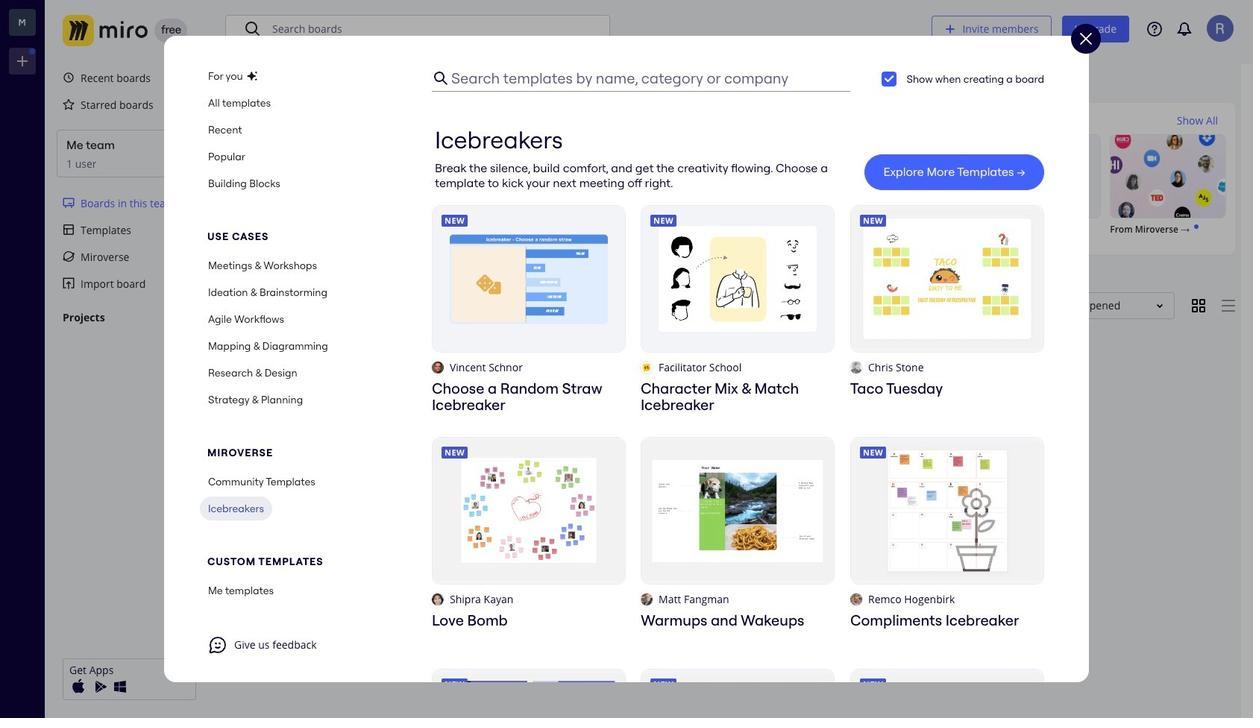 Task type: describe. For each thing, give the bounding box(es) containing it.
1 spagx image from the top
[[63, 224, 75, 236]]

Search templates by name, category or company field
[[450, 69, 850, 88]]

Search boards text field
[[272, 16, 599, 43]]

learning center image
[[1147, 22, 1162, 37]]



Task type: vqa. For each thing, say whether or not it's contained in the screenshot.
Hide Apps image
no



Task type: locate. For each thing, give the bounding box(es) containing it.
spagx image
[[244, 20, 262, 38], [1077, 30, 1095, 48], [63, 72, 75, 84], [63, 98, 75, 110], [209, 636, 227, 654]]

switch to me team image
[[9, 9, 36, 36]]

spagx image
[[63, 224, 75, 236], [63, 251, 75, 263]]

1 vertical spatial spagx image
[[63, 251, 75, 263]]

0 vertical spatial spagx image
[[63, 224, 75, 236]]

img image
[[63, 15, 148, 46], [69, 678, 87, 696], [90, 678, 108, 696], [111, 678, 129, 696]]

None button
[[880, 70, 898, 88]]

feed image
[[1176, 20, 1194, 38]]

current team section region
[[54, 189, 207, 297]]

2 spagx image from the top
[[63, 251, 75, 263]]

templates navigation
[[200, 64, 360, 630]]

group
[[225, 343, 1235, 559]]



